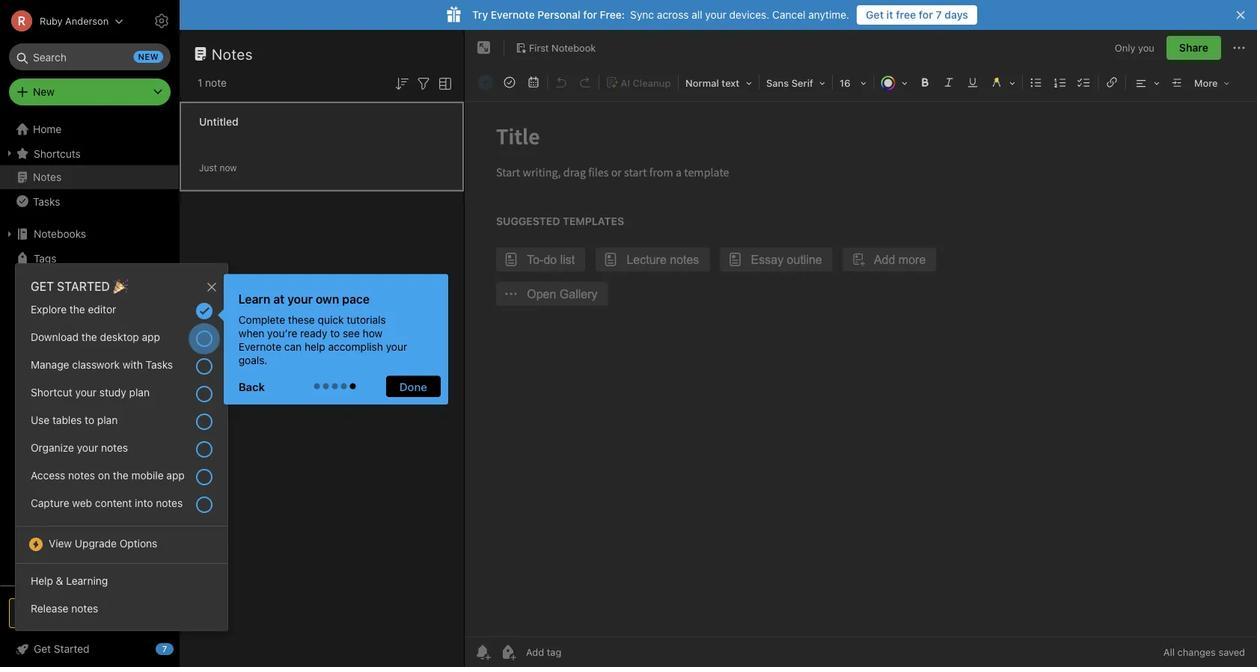 Task type: locate. For each thing, give the bounding box(es) containing it.
upgrade
[[75, 537, 117, 550], [77, 607, 122, 620]]

help
[[304, 340, 325, 353]]

download
[[31, 331, 79, 343]]

dropdown list menu
[[16, 299, 227, 533], [16, 533, 227, 570], [16, 570, 227, 626]]

1 horizontal spatial plan
[[129, 386, 150, 398]]

get inside help and learning task checklist field
[[34, 643, 51, 655]]

1 vertical spatial app
[[166, 469, 185, 481]]

0 horizontal spatial to
[[85, 414, 94, 426]]

to down quick
[[330, 327, 340, 339]]

task image
[[499, 72, 520, 93]]

0 horizontal spatial 7
[[162, 645, 167, 654]]

back button
[[231, 376, 278, 397]]

7 down 'release notes' "link"
[[162, 645, 167, 654]]

you're
[[267, 327, 297, 339]]

learn
[[239, 292, 270, 306]]

changes
[[1177, 647, 1216, 658]]

1 vertical spatial to
[[85, 414, 94, 426]]

get left started
[[34, 643, 51, 655]]

get inside button
[[866, 9, 884, 21]]

0 horizontal spatial app
[[142, 331, 160, 343]]

more image
[[1189, 72, 1235, 93]]

0 horizontal spatial for
[[583, 9, 597, 21]]

view upgrade options
[[49, 537, 157, 550]]

manage
[[31, 358, 69, 371]]

release notes link
[[16, 598, 227, 626]]

all
[[692, 9, 702, 21]]

access
[[31, 469, 65, 481]]

font family image
[[761, 72, 831, 93]]

manage classwork with tasks link
[[16, 354, 227, 382]]

0 horizontal spatial tasks
[[33, 195, 60, 207]]

0 horizontal spatial evernote
[[239, 340, 281, 353]]

0 horizontal spatial get
[[34, 643, 51, 655]]

1 vertical spatial with
[[123, 358, 143, 371]]

shared with me
[[33, 276, 108, 288]]

learn at your own pace complete these quick tutorials when you're ready to see how evernote can help accomplish your goals.
[[239, 292, 407, 366]]

add a reminder image
[[474, 643, 492, 661]]

the down "trash" link
[[81, 331, 97, 343]]

1 vertical spatial the
[[81, 331, 97, 343]]

get it free for 7 days button
[[857, 5, 977, 25]]

app right desktop
[[142, 331, 160, 343]]

just
[[199, 163, 217, 173]]

download the desktop app link
[[16, 326, 227, 354]]

Note Editor text field
[[465, 102, 1257, 637]]

only
[[1115, 42, 1135, 53]]

0 vertical spatial the
[[70, 303, 85, 315]]

2 for from the left
[[919, 9, 933, 21]]

started
[[57, 279, 110, 294]]

first notebook
[[529, 42, 596, 53]]

for for 7
[[919, 9, 933, 21]]

tree containing home
[[0, 117, 180, 585]]

home link
[[0, 117, 180, 141]]

7
[[936, 9, 942, 21], [162, 645, 167, 654]]

0 vertical spatial with
[[70, 276, 90, 288]]

2 dropdown list menu from the top
[[16, 533, 227, 570]]

shared with me link
[[0, 270, 179, 294]]

on
[[98, 469, 110, 481]]

to right tables at the left bottom
[[85, 414, 94, 426]]

tasks button
[[0, 189, 179, 213]]

1 vertical spatial 7
[[162, 645, 167, 654]]

7 inside button
[[936, 9, 942, 21]]

Search text field
[[19, 43, 160, 70]]

1 dropdown list menu from the top
[[16, 299, 227, 533]]

upgrade down learning
[[77, 607, 122, 620]]

for inside button
[[919, 9, 933, 21]]

Help and Learning task checklist field
[[0, 637, 180, 661]]

insert image
[[474, 72, 497, 93]]

download the desktop app
[[31, 331, 160, 343]]

notes down learning
[[71, 602, 98, 615]]

view upgrade options link
[[16, 533, 227, 557]]

notebooks link
[[0, 222, 179, 246]]

evernote
[[491, 9, 535, 21], [239, 340, 281, 353]]

started
[[54, 643, 89, 655]]

7 left the days
[[936, 9, 942, 21]]

0 vertical spatial evernote
[[491, 9, 535, 21]]

saved
[[1218, 647, 1245, 658]]

use
[[31, 414, 50, 426]]

note
[[205, 77, 227, 89]]

capture
[[31, 497, 69, 509]]

app right the mobile
[[166, 469, 185, 481]]

0 horizontal spatial plan
[[97, 414, 118, 426]]

for
[[583, 9, 597, 21], [919, 9, 933, 21]]

notes down 'shortcuts'
[[33, 171, 62, 183]]

the for explore
[[70, 303, 85, 315]]

1 horizontal spatial with
[[123, 358, 143, 371]]

the down get started 🎉
[[70, 303, 85, 315]]

get it free for 7 days
[[866, 9, 968, 21]]

done
[[400, 380, 427, 393]]

app
[[142, 331, 160, 343], [166, 469, 185, 481]]

dropdown list menu containing explore the editor
[[16, 299, 227, 533]]

across
[[657, 9, 689, 21]]

upgrade inside popup button
[[77, 607, 122, 620]]

upgrade right view
[[75, 537, 117, 550]]

to
[[330, 327, 340, 339], [85, 414, 94, 426]]

settings image
[[153, 12, 171, 30]]

notebooks
[[34, 228, 86, 240]]

evernote up goals.
[[239, 340, 281, 353]]

first
[[529, 42, 549, 53]]

plan for shortcut your study plan
[[129, 386, 150, 398]]

plan
[[129, 386, 150, 398], [97, 414, 118, 426]]

with inside tree
[[70, 276, 90, 288]]

None search field
[[19, 43, 160, 70]]

1 for from the left
[[583, 9, 597, 21]]

only you
[[1115, 42, 1154, 53]]

the
[[70, 303, 85, 315], [81, 331, 97, 343], [113, 469, 128, 481]]

get left "it"
[[866, 9, 884, 21]]

font color image
[[875, 72, 913, 93]]

1 note
[[198, 77, 227, 89]]

numbered list image
[[1050, 72, 1071, 93]]

can
[[284, 340, 302, 353]]

to inside the use tables to plan link
[[85, 414, 94, 426]]

0 vertical spatial notes
[[212, 45, 253, 62]]

for left free:
[[583, 9, 597, 21]]

notes
[[212, 45, 253, 62], [33, 171, 62, 183]]

1 horizontal spatial tasks
[[146, 358, 173, 371]]

notes link
[[0, 165, 179, 189]]

how
[[363, 327, 383, 339]]

1 vertical spatial tasks
[[146, 358, 173, 371]]

help & learning link
[[16, 570, 227, 598]]

0 horizontal spatial with
[[70, 276, 90, 288]]

help
[[31, 575, 53, 587]]

complete
[[239, 313, 285, 326]]

pace
[[342, 292, 370, 306]]

shortcut your study plan link
[[16, 382, 227, 409]]

notes right into
[[156, 497, 183, 509]]

1 vertical spatial get
[[34, 643, 51, 655]]

tree
[[0, 117, 180, 585]]

mobile
[[131, 469, 164, 481]]

1 horizontal spatial get
[[866, 9, 884, 21]]

1 horizontal spatial 7
[[936, 9, 942, 21]]

your down use tables to plan
[[77, 441, 98, 454]]

0 vertical spatial to
[[330, 327, 340, 339]]

notes up note on the top of the page
[[212, 45, 253, 62]]

1 vertical spatial evernote
[[239, 340, 281, 353]]

all
[[1163, 647, 1175, 658]]

untitled
[[199, 116, 238, 128]]

evernote right try
[[491, 9, 535, 21]]

0 vertical spatial plan
[[129, 386, 150, 398]]

for right free
[[919, 9, 933, 21]]

1 vertical spatial upgrade
[[77, 607, 122, 620]]

the for download
[[81, 331, 97, 343]]

1 horizontal spatial to
[[330, 327, 340, 339]]

1 vertical spatial notes
[[33, 171, 62, 183]]

the right on
[[113, 469, 128, 481]]

0 vertical spatial 7
[[936, 9, 942, 21]]

quick
[[318, 313, 344, 326]]

0 vertical spatial get
[[866, 9, 884, 21]]

expand note image
[[475, 39, 493, 57]]

tasks down download the desktop app link
[[146, 358, 173, 371]]

tags
[[34, 252, 56, 264]]

0 vertical spatial tasks
[[33, 195, 60, 207]]

your
[[705, 9, 726, 21], [287, 292, 313, 306], [386, 340, 407, 353], [75, 386, 97, 398], [77, 441, 98, 454]]

1 horizontal spatial for
[[919, 9, 933, 21]]

plan right study
[[129, 386, 150, 398]]

3 dropdown list menu from the top
[[16, 570, 227, 626]]

shortcut your study plan
[[31, 386, 150, 398]]

tasks up notebooks
[[33, 195, 60, 207]]

bulleted list image
[[1026, 72, 1047, 93]]

notes left on
[[68, 469, 95, 481]]

just now
[[199, 163, 237, 173]]

at
[[273, 292, 284, 306]]

notes inside capture web content into notes link
[[156, 497, 183, 509]]

plan down study
[[97, 414, 118, 426]]

notes down the use tables to plan link
[[101, 441, 128, 454]]

1 vertical spatial plan
[[97, 414, 118, 426]]

with left me
[[70, 276, 90, 288]]

capture web content into notes link
[[16, 492, 227, 520]]

evernote inside learn at your own pace complete these quick tutorials when you're ready to see how evernote can help accomplish your goals.
[[239, 340, 281, 353]]

with down download the desktop app link
[[123, 358, 143, 371]]

options
[[119, 537, 157, 550]]



Task type: describe. For each thing, give the bounding box(es) containing it.
to inside learn at your own pace complete these quick tutorials when you're ready to see how evernote can help accomplish your goals.
[[330, 327, 340, 339]]

web
[[72, 497, 92, 509]]

🎉
[[113, 279, 125, 294]]

these
[[288, 313, 315, 326]]

get for get it free for 7 days
[[866, 9, 884, 21]]

notes inside 'organize your notes' link
[[101, 441, 128, 454]]

access notes on the mobile app
[[31, 469, 185, 481]]

release
[[31, 602, 68, 615]]

shortcuts button
[[0, 141, 179, 165]]

0 vertical spatial app
[[142, 331, 160, 343]]

your right all
[[705, 9, 726, 21]]

add tag image
[[499, 643, 517, 661]]

back
[[239, 380, 265, 393]]

expand notebooks image
[[4, 228, 16, 240]]

view
[[49, 537, 72, 550]]

shortcuts
[[34, 147, 81, 160]]

7 inside help and learning task checklist field
[[162, 645, 167, 654]]

2 vertical spatial the
[[113, 469, 128, 481]]

tutorials
[[347, 313, 386, 326]]

tags button
[[0, 246, 179, 270]]

classwork
[[72, 358, 120, 371]]

checklist image
[[1074, 72, 1095, 93]]

use tables to plan link
[[16, 409, 227, 437]]

your left study
[[75, 386, 97, 398]]

free
[[896, 9, 916, 21]]

underline image
[[962, 72, 983, 93]]

editor
[[88, 303, 116, 315]]

organize
[[31, 441, 74, 454]]

it
[[886, 9, 893, 21]]

all changes saved
[[1163, 647, 1245, 658]]

days
[[944, 9, 968, 21]]

note window element
[[465, 30, 1257, 667]]

heading level image
[[680, 72, 757, 93]]

tasks inside button
[[33, 195, 60, 207]]

italic image
[[938, 72, 959, 93]]

&
[[56, 575, 63, 587]]

font size image
[[834, 72, 872, 93]]

1
[[198, 77, 202, 89]]

indent image
[[1167, 72, 1187, 93]]

organize your notes link
[[16, 437, 227, 465]]

plan for use tables to plan
[[97, 414, 118, 426]]

share
[[1179, 42, 1208, 54]]

cancel
[[772, 9, 805, 21]]

notebook
[[552, 42, 596, 53]]

free:
[[600, 9, 625, 21]]

help & learning
[[31, 575, 108, 587]]

dropdown list menu containing view upgrade options
[[16, 533, 227, 570]]

1 horizontal spatial notes
[[212, 45, 253, 62]]

dropdown list menu containing help & learning
[[16, 570, 227, 626]]

first notebook button
[[510, 37, 601, 58]]

trash
[[33, 309, 60, 321]]

highlight image
[[985, 72, 1021, 93]]

capture web content into notes
[[31, 497, 183, 509]]

1 horizontal spatial evernote
[[491, 9, 535, 21]]

for for free:
[[583, 9, 597, 21]]

manage classwork with tasks
[[31, 358, 173, 371]]

tables
[[52, 414, 82, 426]]

own
[[316, 292, 339, 306]]

use tables to plan
[[31, 414, 118, 426]]

trash link
[[0, 303, 179, 327]]

0 vertical spatial upgrade
[[75, 537, 117, 550]]

desktop
[[100, 331, 139, 343]]

alignment image
[[1128, 72, 1165, 93]]

personal
[[538, 9, 580, 21]]

me
[[93, 276, 108, 288]]

ready
[[300, 327, 327, 339]]

shared
[[33, 276, 67, 288]]

new
[[33, 86, 54, 98]]

get for get started
[[34, 643, 51, 655]]

notes inside 'release notes' "link"
[[71, 602, 98, 615]]

1 horizontal spatial app
[[166, 469, 185, 481]]

share button
[[1166, 36, 1221, 60]]

get started
[[34, 643, 89, 655]]

0 horizontal spatial notes
[[33, 171, 62, 183]]

goals.
[[239, 354, 267, 366]]

get started 🎉
[[31, 279, 125, 294]]

now
[[220, 163, 237, 173]]

new button
[[9, 79, 171, 106]]

see
[[343, 327, 360, 339]]

study
[[99, 386, 126, 398]]

bold image
[[914, 72, 935, 93]]

done button
[[386, 376, 441, 397]]

shortcut
[[31, 386, 72, 398]]

upgrade button
[[9, 599, 171, 629]]

insert link image
[[1101, 72, 1122, 93]]

learning
[[66, 575, 108, 587]]

calendar event image
[[523, 72, 544, 93]]

access notes on the mobile app link
[[16, 465, 227, 492]]

content
[[95, 497, 132, 509]]

try evernote personal for free: sync across all your devices. cancel anytime.
[[472, 9, 849, 21]]

devices.
[[729, 9, 769, 21]]

you
[[1138, 42, 1154, 53]]

explore the editor link
[[16, 299, 227, 326]]

your up these
[[287, 292, 313, 306]]

your down tutorials
[[386, 340, 407, 353]]

explore
[[31, 303, 67, 315]]

notes inside access notes on the mobile app link
[[68, 469, 95, 481]]

explore the editor
[[31, 303, 116, 315]]

organize your notes
[[31, 441, 128, 454]]



Task type: vqa. For each thing, say whether or not it's contained in the screenshot.
More actions icon on the right of page
no



